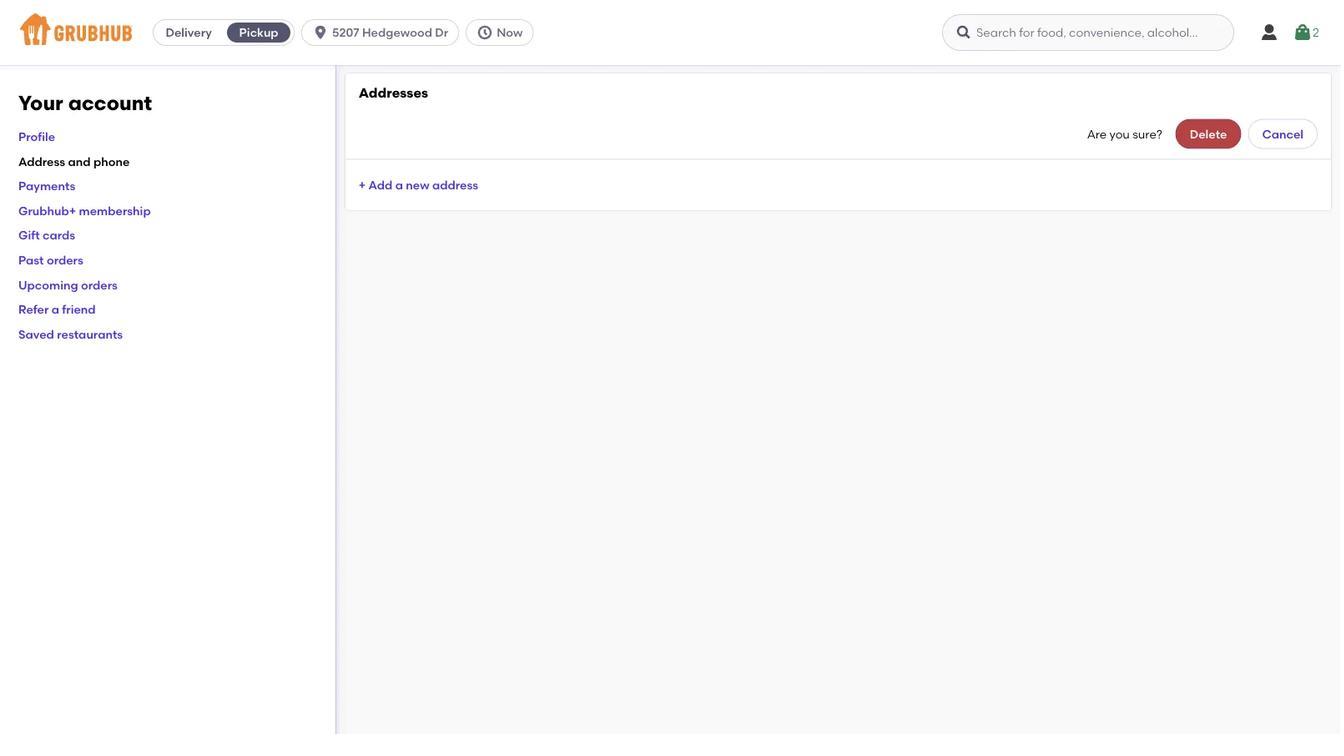 Task type: locate. For each thing, give the bounding box(es) containing it.
0 vertical spatial orders
[[47, 253, 83, 267]]

svg image inside now button
[[477, 24, 493, 41]]

orders for past orders
[[47, 253, 83, 267]]

0 horizontal spatial svg image
[[477, 24, 493, 41]]

svg image
[[1259, 23, 1279, 43], [1293, 23, 1313, 43], [477, 24, 493, 41]]

phone
[[93, 154, 130, 168]]

new
[[406, 178, 430, 192]]

svg image inside 2 button
[[1293, 23, 1313, 43]]

2 svg image from the left
[[956, 24, 972, 41]]

2 button
[[1293, 18, 1319, 48]]

your
[[18, 91, 63, 115]]

+
[[359, 178, 366, 192]]

pickup button
[[224, 19, 294, 46]]

orders up friend
[[81, 278, 118, 292]]

delete
[[1190, 127, 1227, 141]]

1 horizontal spatial svg image
[[956, 24, 972, 41]]

svg image inside 5207 hedgewood dr button
[[312, 24, 329, 41]]

svg image for 2
[[1293, 23, 1313, 43]]

address
[[432, 178, 478, 192]]

upcoming orders link
[[18, 278, 118, 292]]

grubhub+ membership link
[[18, 204, 151, 218]]

svg image
[[312, 24, 329, 41], [956, 24, 972, 41]]

cards
[[43, 228, 75, 243]]

sure?
[[1133, 127, 1162, 141]]

orders for upcoming orders
[[81, 278, 118, 292]]

a
[[395, 178, 403, 192], [51, 302, 59, 317]]

0 horizontal spatial svg image
[[312, 24, 329, 41]]

+ add a new address button
[[359, 170, 478, 200]]

payments
[[18, 179, 75, 193]]

refer a friend link
[[18, 302, 96, 317]]

orders
[[47, 253, 83, 267], [81, 278, 118, 292]]

orders up upcoming orders link
[[47, 253, 83, 267]]

cancel
[[1262, 127, 1304, 141]]

a inside button
[[395, 178, 403, 192]]

upcoming
[[18, 278, 78, 292]]

a right refer
[[51, 302, 59, 317]]

gift
[[18, 228, 40, 243]]

cancel button
[[1248, 119, 1318, 149]]

pickup
[[239, 25, 278, 40]]

you
[[1110, 127, 1130, 141]]

1 vertical spatial a
[[51, 302, 59, 317]]

are you sure?
[[1087, 127, 1162, 141]]

0 vertical spatial a
[[395, 178, 403, 192]]

past orders
[[18, 253, 83, 267]]

1 svg image from the left
[[312, 24, 329, 41]]

hedgewood
[[362, 25, 432, 40]]

1 vertical spatial orders
[[81, 278, 118, 292]]

dr
[[435, 25, 448, 40]]

a left "new"
[[395, 178, 403, 192]]

1 horizontal spatial a
[[395, 178, 403, 192]]

delivery button
[[154, 19, 224, 46]]

delivery
[[166, 25, 212, 40]]

2 horizontal spatial svg image
[[1293, 23, 1313, 43]]



Task type: vqa. For each thing, say whether or not it's contained in the screenshot.
THE RICE within the Macadamia Cauliflower Rice · Avocado · Cucumber
no



Task type: describe. For each thing, give the bounding box(es) containing it.
0 horizontal spatial a
[[51, 302, 59, 317]]

saved
[[18, 327, 54, 341]]

address
[[18, 154, 65, 168]]

grubhub+
[[18, 204, 76, 218]]

delete button
[[1176, 119, 1241, 149]]

grubhub+ membership
[[18, 204, 151, 218]]

restaurants
[[57, 327, 123, 341]]

gift cards
[[18, 228, 75, 243]]

past
[[18, 253, 44, 267]]

membership
[[79, 204, 151, 218]]

saved restaurants
[[18, 327, 123, 341]]

now button
[[466, 19, 540, 46]]

Search for food, convenience, alcohol... search field
[[942, 14, 1234, 51]]

past orders link
[[18, 253, 83, 267]]

saved restaurants link
[[18, 327, 123, 341]]

main navigation navigation
[[0, 0, 1341, 65]]

add
[[368, 178, 393, 192]]

upcoming orders
[[18, 278, 118, 292]]

+ add a new address
[[359, 178, 478, 192]]

5207 hedgewood dr
[[332, 25, 448, 40]]

now
[[497, 25, 523, 40]]

address and phone
[[18, 154, 130, 168]]

1 horizontal spatial svg image
[[1259, 23, 1279, 43]]

refer
[[18, 302, 49, 317]]

2
[[1313, 25, 1319, 40]]

and
[[68, 154, 91, 168]]

gift cards link
[[18, 228, 75, 243]]

5207
[[332, 25, 359, 40]]

payments link
[[18, 179, 75, 193]]

svg image for now
[[477, 24, 493, 41]]

address and phone link
[[18, 154, 130, 168]]

friend
[[62, 302, 96, 317]]

are
[[1087, 127, 1107, 141]]

profile link
[[18, 130, 55, 144]]

account
[[68, 91, 152, 115]]

your account
[[18, 91, 152, 115]]

profile
[[18, 130, 55, 144]]

refer a friend
[[18, 302, 96, 317]]

5207 hedgewood dr button
[[301, 19, 466, 46]]

addresses
[[359, 85, 428, 101]]



